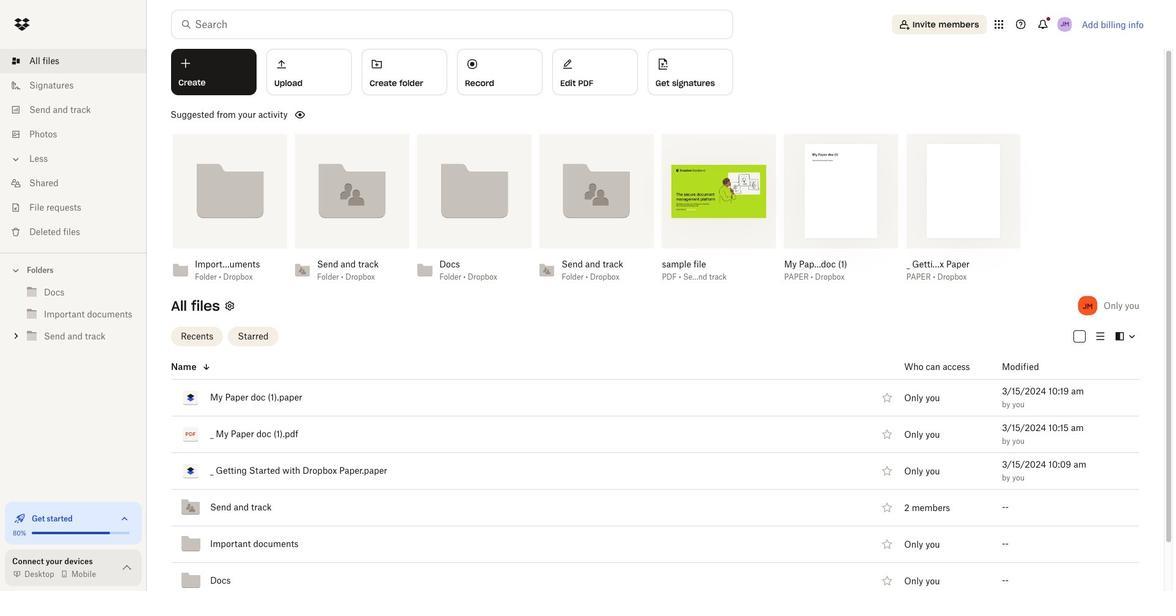 Task type: describe. For each thing, give the bounding box(es) containing it.
name send and track, modified 3/15/2024 9:46 am, element
[[144, 490, 1140, 527]]

getting started progress progress bar
[[32, 533, 110, 535]]

add to starred image for name my paper doc (1).paper, modified 3/15/2024 10:19 am, element
[[880, 391, 895, 405]]

name important documents, modified 4/2/2024 10:18 am, element
[[144, 527, 1140, 563]]

add to starred image for name docs, modified 3/15/2024 9:15 am, element
[[880, 574, 895, 589]]

name _ getting started with dropbox paper.paper, modified 3/15/2024 10:09 am, element
[[144, 453, 1140, 490]]

name _ my paper doc (1).pdf, modified 3/15/2024 10:15 am, element
[[144, 417, 1140, 453]]

dropbox image
[[10, 12, 34, 37]]

name my paper doc (1).paper, modified 3/15/2024 10:19 am, element
[[144, 380, 1140, 417]]

add to starred image for name _ my paper doc (1).pdf, modified 3/15/2024 10:15 am, element on the bottom of page
[[880, 427, 895, 442]]

folder settings image
[[223, 299, 237, 313]]

Search in folder "Dropbox" text field
[[195, 17, 708, 32]]



Task type: vqa. For each thing, say whether or not it's contained in the screenshot.
1st Add to Starred image from the top of the page
yes



Task type: locate. For each thing, give the bounding box(es) containing it.
add to starred image inside name send and track, modified 3/15/2024 9:46 am, element
[[880, 501, 895, 515]]

1 add to starred image from the top
[[880, 464, 895, 479]]

add to starred image inside name _ getting started with dropbox paper.paper, modified 3/15/2024 10:09 am, element
[[880, 464, 895, 479]]

3 add to starred image from the top
[[880, 501, 895, 515]]

2 add to starred image from the top
[[880, 427, 895, 442]]

add to starred image for name send and track, modified 3/15/2024 9:46 am, element
[[880, 501, 895, 515]]

group
[[0, 279, 147, 357]]

add to starred image inside name important documents, modified 4/2/2024 10:18 am, element
[[880, 537, 895, 552]]

1 vertical spatial add to starred image
[[880, 574, 895, 589]]

add to starred image
[[880, 464, 895, 479], [880, 574, 895, 589]]

4 add to starred image from the top
[[880, 537, 895, 552]]

0 vertical spatial add to starred image
[[880, 464, 895, 479]]

add to starred image inside name docs, modified 3/15/2024 9:15 am, element
[[880, 574, 895, 589]]

name docs, modified 3/15/2024 9:15 am, element
[[144, 563, 1140, 592]]

add to starred image for name _ getting started with dropbox paper.paper, modified 3/15/2024 10:09 am, element
[[880, 464, 895, 479]]

list item
[[0, 49, 147, 73]]

add to starred image inside name _ my paper doc (1).pdf, modified 3/15/2024 10:15 am, element
[[880, 427, 895, 442]]

add to starred image inside name my paper doc (1).paper, modified 3/15/2024 10:19 am, element
[[880, 391, 895, 405]]

add to starred image for name important documents, modified 4/2/2024 10:18 am, element
[[880, 537, 895, 552]]

table
[[144, 356, 1140, 592]]

less image
[[10, 153, 22, 166]]

2 add to starred image from the top
[[880, 574, 895, 589]]

list
[[0, 42, 147, 253]]

add to starred image
[[880, 391, 895, 405], [880, 427, 895, 442], [880, 501, 895, 515], [880, 537, 895, 552]]

1 add to starred image from the top
[[880, 391, 895, 405]]



